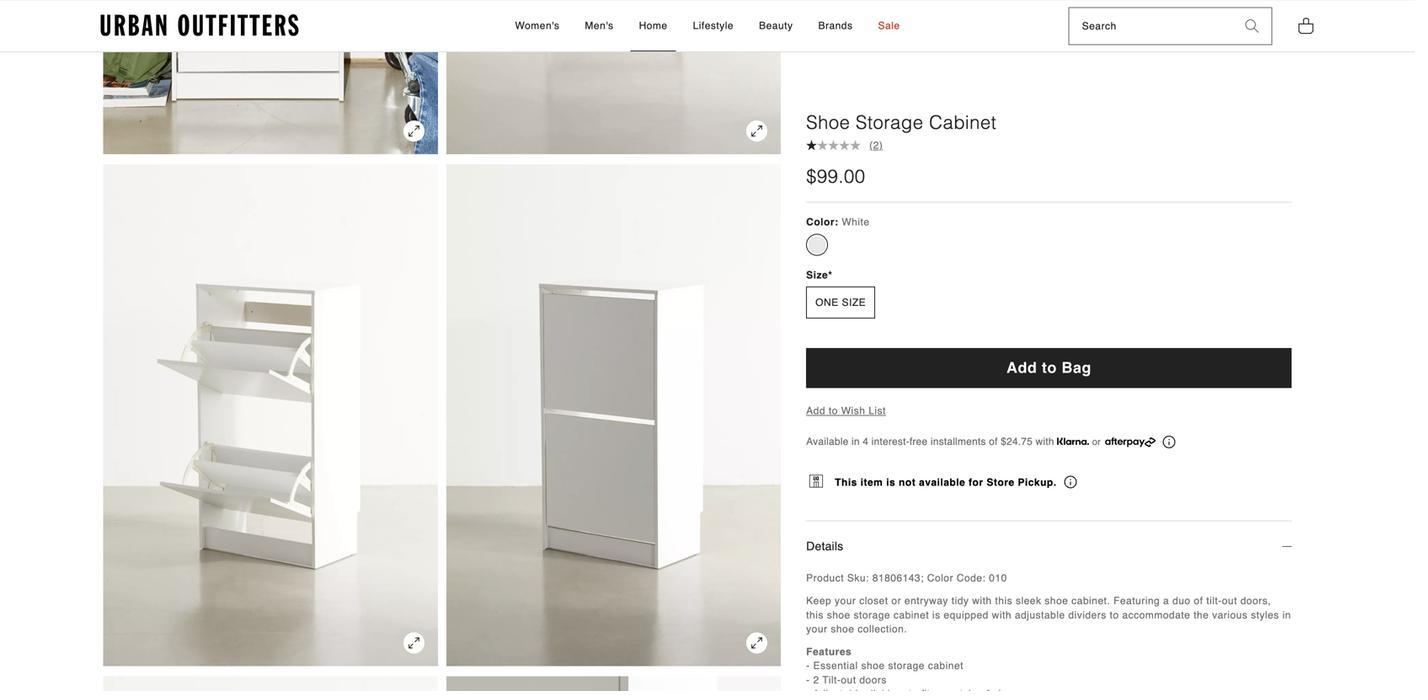 Task type: describe. For each thing, give the bounding box(es) containing it.
3 star rating image from the left
[[839, 140, 850, 150]]

or button
[[1058, 433, 1176, 450]]

women's link
[[507, 1, 568, 52]]

storage inside features - essential shoe storage cabinet - 2 tilt-out doors
[[889, 660, 925, 672]]

4
[[863, 436, 869, 447]]

this
[[835, 477, 858, 489]]

shoe storage cabinet #4 image
[[103, 676, 438, 691]]

installments
[[931, 436, 986, 447]]

beauty link
[[751, 1, 802, 52]]

product sku: 81806143; color code: 010
[[807, 572, 1008, 584]]

various
[[1213, 609, 1248, 621]]

a
[[1164, 595, 1170, 607]]

details
[[807, 539, 844, 553]]

item
[[861, 477, 883, 489]]

sleek
[[1016, 595, 1042, 607]]

one
[[816, 297, 839, 309]]

free
[[910, 436, 928, 447]]

available
[[807, 436, 849, 447]]

1 vertical spatial your
[[807, 623, 828, 635]]

shoe storage cabinet
[[807, 112, 997, 133]]

2 - from the top
[[807, 674, 810, 686]]

lifestyle link
[[685, 1, 743, 52]]

zoom in image for shoe storage cabinet #2 image
[[404, 633, 425, 654]]

accommodate
[[1123, 609, 1191, 621]]

closet
[[860, 595, 889, 607]]

shoe storage cabinet image
[[103, 0, 438, 154]]

cabinet inside features - essential shoe storage cabinet - 2 tilt-out doors
[[928, 660, 964, 672]]

store availability image
[[810, 475, 823, 488]]

color:
[[807, 216, 839, 228]]

shoe storage cabinet #3 image
[[447, 164, 781, 666]]

storage
[[856, 112, 924, 133]]

out inside the keep your closet or entryway tidy with this sleek shoe cabinet. featuring a duo of tilt-out doors, this shoe storage cabinet is equipped with adjustable dividers to accommodate the various styles in your shoe collection.
[[1223, 595, 1238, 607]]

of inside the keep your closet or entryway tidy with this sleek shoe cabinet. featuring a duo of tilt-out doors, this shoe storage cabinet is equipped with adjustable dividers to accommodate the various styles in your shoe collection.
[[1194, 595, 1204, 607]]

search image
[[1246, 20, 1259, 33]]

essential
[[814, 660, 858, 672]]

color: white
[[807, 216, 870, 228]]

cabinet
[[930, 112, 997, 133]]

tilt-
[[1207, 595, 1223, 607]]

shoe down keep
[[827, 609, 851, 621]]

2 vertical spatial with
[[992, 609, 1012, 621]]

keep your closet or entryway tidy with this sleek shoe cabinet. featuring a duo of tilt-out doors, this shoe storage cabinet is equipped with adjustable dividers to accommodate the various styles in your shoe collection.
[[807, 595, 1292, 635]]

2 star rating image from the left
[[850, 140, 861, 150]]

the
[[1194, 609, 1210, 621]]

features
[[807, 646, 852, 658]]

storage inside the keep your closet or entryway tidy with this sleek shoe cabinet. featuring a duo of tilt-out doors, this shoe storage cabinet is equipped with adjustable dividers to accommodate the various styles in your shoe collection.
[[854, 609, 891, 621]]

out inside features - essential shoe storage cabinet - 2 tilt-out doors
[[841, 674, 857, 686]]

lifestyle
[[693, 20, 734, 31]]

klarna image
[[1058, 438, 1090, 445]]

sale link
[[870, 1, 909, 52]]

shoe storage cabinet #1 image
[[447, 0, 781, 154]]

beauty
[[759, 20, 793, 31]]

size
[[807, 269, 829, 281]]

shoe inside features - essential shoe storage cabinet - 2 tilt-out doors
[[862, 660, 885, 672]]

cabinet inside the keep your closet or entryway tidy with this sleek shoe cabinet. featuring a duo of tilt-out doors, this shoe storage cabinet is equipped with adjustable dividers to accommodate the various styles in your shoe collection.
[[894, 609, 930, 621]]

white
[[842, 216, 870, 228]]

duo
[[1173, 595, 1191, 607]]

$99.00
[[807, 165, 866, 187]]

or inside the keep your closet or entryway tidy with this sleek shoe cabinet. featuring a duo of tilt-out doors, this shoe storage cabinet is equipped with adjustable dividers to accommodate the various styles in your shoe collection.
[[892, 595, 902, 607]]

collection_points info title image
[[1065, 476, 1077, 488]]

1 vertical spatial with
[[973, 595, 992, 607]]

zoom in image for shoe storage cabinet #1 image at the top of page
[[747, 121, 768, 142]]

add to wish list button
[[807, 405, 886, 417]]

list
[[869, 405, 886, 417]]

1 star rating image from the left
[[807, 140, 818, 150]]

in inside the keep your closet or entryway tidy with this sleek shoe cabinet. featuring a duo of tilt-out doors, this shoe storage cabinet is equipped with adjustable dividers to accommodate the various styles in your shoe collection.
[[1283, 609, 1292, 621]]

cabinet.
[[1072, 595, 1111, 607]]

one size
[[816, 297, 866, 309]]

is inside popup button
[[887, 477, 896, 489]]

is inside the keep your closet or entryway tidy with this sleek shoe cabinet. featuring a duo of tilt-out doors, this shoe storage cabinet is equipped with adjustable dividers to accommodate the various styles in your shoe collection.
[[933, 609, 941, 621]]

0 vertical spatial with
[[1036, 436, 1055, 447]]

doors
[[860, 674, 887, 686]]

zoom in image for shoe storage cabinet image
[[404, 121, 425, 142]]

features - essential shoe storage cabinet - 2 tilt-out doors
[[807, 646, 964, 686]]

this item is not available for store pickup.
[[835, 477, 1060, 489]]

to inside the keep your closet or entryway tidy with this sleek shoe cabinet. featuring a duo of tilt-out doors, this shoe storage cabinet is equipped with adjustable dividers to accommodate the various styles in your shoe collection.
[[1110, 609, 1120, 621]]

shoe up features
[[831, 623, 855, 635]]



Task type: locate. For each thing, give the bounding box(es) containing it.
brands
[[819, 20, 853, 31]]

available
[[919, 477, 966, 489]]

zoom in image
[[404, 121, 425, 142], [747, 121, 768, 142], [404, 633, 425, 654], [747, 633, 768, 654]]

is
[[887, 477, 896, 489], [933, 609, 941, 621]]

home link
[[631, 1, 676, 52]]

shoe
[[807, 112, 851, 133]]

add for add to bag
[[1007, 359, 1038, 376]]

add to bag
[[1007, 359, 1092, 376]]

sale
[[879, 20, 900, 31]]

0 vertical spatial cabinet
[[894, 609, 930, 621]]

1 vertical spatial in
[[1283, 609, 1292, 621]]

to inside add to bag button
[[1042, 359, 1057, 376]]

0 horizontal spatial star rating image
[[807, 140, 818, 150]]

to down featuring
[[1110, 609, 1120, 621]]

2 vertical spatial to
[[1110, 609, 1120, 621]]

adjustable
[[1015, 609, 1066, 621]]

my shopping bag image
[[1298, 16, 1315, 35]]

afterpay image
[[1106, 437, 1156, 447]]

pickup.
[[1018, 477, 1057, 489]]

details button
[[807, 521, 1292, 572]]

add to bag button
[[807, 348, 1292, 388]]

to left the wish
[[829, 405, 838, 417]]

sku:
[[848, 572, 870, 584]]

shoe storage cabinet #5 image
[[447, 676, 781, 691]]

for
[[969, 477, 984, 489]]

of up the
[[1194, 595, 1204, 607]]

store
[[987, 477, 1015, 489]]

0 horizontal spatial add
[[807, 405, 826, 417]]

not
[[899, 477, 916, 489]]

code:
[[957, 572, 986, 584]]

1 horizontal spatial your
[[835, 595, 857, 607]]

in right styles
[[1283, 609, 1292, 621]]

0 vertical spatial -
[[807, 660, 810, 672]]

0 horizontal spatial out
[[841, 674, 857, 686]]

1 - from the top
[[807, 660, 810, 672]]

with right the equipped
[[992, 609, 1012, 621]]

1 vertical spatial to
[[829, 405, 838, 417]]

1 horizontal spatial of
[[1194, 595, 1204, 607]]

add inside add to bag button
[[1007, 359, 1038, 376]]

1 vertical spatial or
[[892, 595, 902, 607]]

1 horizontal spatial this
[[996, 595, 1013, 607]]

- down features
[[807, 660, 810, 672]]

to for wish
[[829, 405, 838, 417]]

entryway
[[905, 595, 949, 607]]

2 horizontal spatial to
[[1110, 609, 1120, 621]]

color
[[928, 572, 954, 584]]

0 horizontal spatial or
[[892, 595, 902, 607]]

with up the equipped
[[973, 595, 992, 607]]

product
[[807, 572, 844, 584]]

1 vertical spatial storage
[[889, 660, 925, 672]]

2
[[814, 674, 820, 686]]

to left bag
[[1042, 359, 1057, 376]]

shoe up adjustable
[[1045, 595, 1069, 607]]

1 vertical spatial add
[[807, 405, 826, 417]]

equipped
[[944, 609, 989, 621]]

1 horizontal spatial is
[[933, 609, 941, 621]]

1 horizontal spatial star rating image
[[850, 140, 861, 150]]

with right $24.75 at the bottom right of page
[[1036, 436, 1055, 447]]

cabinet down the equipped
[[928, 660, 964, 672]]

-
[[807, 660, 810, 672], [807, 674, 810, 686]]

0 vertical spatial to
[[1042, 359, 1057, 376]]

storage down collection.
[[889, 660, 925, 672]]

interest-
[[872, 436, 910, 447]]

0 horizontal spatial this
[[807, 609, 824, 621]]

shoe storage cabinet #2 image
[[103, 164, 438, 666]]

Search text field
[[1070, 8, 1233, 44]]

cabinet down entryway
[[894, 609, 930, 621]]

1 horizontal spatial add
[[1007, 359, 1038, 376]]

0 vertical spatial is
[[887, 477, 896, 489]]

original price: $99.00 element
[[807, 163, 866, 189]]

to for bag
[[1042, 359, 1057, 376]]

in
[[852, 436, 860, 447], [1283, 609, 1292, 621]]

add up available
[[807, 405, 826, 417]]

your down sku:
[[835, 595, 857, 607]]

of left $24.75 at the bottom right of page
[[989, 436, 998, 447]]

010
[[989, 572, 1008, 584]]

wish
[[842, 405, 866, 417]]

size
[[842, 297, 866, 309]]

this down 010
[[996, 595, 1013, 607]]

star rating image
[[818, 140, 829, 150], [829, 140, 839, 150], [839, 140, 850, 150]]

storage
[[854, 609, 891, 621], [889, 660, 925, 672]]

0 vertical spatial in
[[852, 436, 860, 447]]

2 star rating image from the left
[[829, 140, 839, 150]]

your
[[835, 595, 857, 607], [807, 623, 828, 635]]

store availability image
[[810, 475, 823, 488]]

1 star rating image from the left
[[818, 140, 829, 150]]

collection.
[[858, 623, 908, 635]]

brands link
[[810, 1, 862, 52]]

1 vertical spatial -
[[807, 674, 810, 686]]

add to wish list
[[807, 405, 886, 417]]

or right closet
[[892, 595, 902, 607]]

0 horizontal spatial is
[[887, 477, 896, 489]]

1.0 stars element
[[807, 140, 861, 151]]

tilt-
[[823, 674, 841, 686]]

0 horizontal spatial to
[[829, 405, 838, 417]]

urban outfitters image
[[101, 14, 299, 37]]

add
[[1007, 359, 1038, 376], [807, 405, 826, 417]]

or
[[1093, 436, 1101, 447], [892, 595, 902, 607]]

this down keep
[[807, 609, 824, 621]]

of
[[989, 436, 998, 447], [1194, 595, 1204, 607]]

with
[[1036, 436, 1055, 447], [973, 595, 992, 607], [992, 609, 1012, 621]]

0 vertical spatial storage
[[854, 609, 891, 621]]

cabinet
[[894, 609, 930, 621], [928, 660, 964, 672]]

bag
[[1062, 359, 1092, 376]]

dividers
[[1069, 609, 1107, 621]]

home
[[639, 20, 668, 31]]

men's
[[585, 20, 614, 31]]

zoom in image for shoe storage cabinet #3 image
[[747, 633, 768, 654]]

out up various
[[1223, 595, 1238, 607]]

1 vertical spatial out
[[841, 674, 857, 686]]

1 vertical spatial is
[[933, 609, 941, 621]]

0 horizontal spatial in
[[852, 436, 860, 447]]

main navigation element
[[364, 1, 1052, 52]]

1 horizontal spatial out
[[1223, 595, 1238, 607]]

1 vertical spatial of
[[1194, 595, 1204, 607]]

1 vertical spatial this
[[807, 609, 824, 621]]

women's
[[515, 20, 560, 31]]

white image
[[809, 236, 826, 253]]

men's link
[[577, 1, 622, 52]]

0 vertical spatial out
[[1223, 595, 1238, 607]]

0 vertical spatial or
[[1093, 436, 1101, 447]]

0 horizontal spatial your
[[807, 623, 828, 635]]

or right klarna icon
[[1093, 436, 1101, 447]]

add left bag
[[1007, 359, 1038, 376]]

is left not
[[887, 477, 896, 489]]

- left 2
[[807, 674, 810, 686]]

your up features
[[807, 623, 828, 635]]

in left 4
[[852, 436, 860, 447]]

storage down closet
[[854, 609, 891, 621]]

styles
[[1252, 609, 1280, 621]]

$24.75
[[1001, 436, 1033, 447]]

0 horizontal spatial of
[[989, 436, 998, 447]]

1 vertical spatial cabinet
[[928, 660, 964, 672]]

featuring
[[1114, 595, 1161, 607]]

keep
[[807, 595, 832, 607]]

81806143;
[[873, 572, 924, 584]]

doors,
[[1241, 595, 1272, 607]]

1 horizontal spatial or
[[1093, 436, 1101, 447]]

0 vertical spatial of
[[989, 436, 998, 447]]

None search field
[[1070, 8, 1233, 44]]

or inside popup button
[[1093, 436, 1101, 447]]

add for add to wish list
[[807, 405, 826, 417]]

0 vertical spatial this
[[996, 595, 1013, 607]]

out down essential
[[841, 674, 857, 686]]

shoe
[[1045, 595, 1069, 607], [827, 609, 851, 621], [831, 623, 855, 635], [862, 660, 885, 672]]

this item is not available for store pickup. button
[[835, 475, 1077, 491]]

star rating image
[[807, 140, 818, 150], [850, 140, 861, 150]]

shoe up doors at the right bottom of page
[[862, 660, 885, 672]]

to
[[1042, 359, 1057, 376], [829, 405, 838, 417], [1110, 609, 1120, 621]]

1 horizontal spatial in
[[1283, 609, 1292, 621]]

this
[[996, 595, 1013, 607], [807, 609, 824, 621]]

is down entryway
[[933, 609, 941, 621]]

1 horizontal spatial to
[[1042, 359, 1057, 376]]

0 vertical spatial your
[[835, 595, 857, 607]]

0 vertical spatial add
[[1007, 359, 1038, 376]]

out
[[1223, 595, 1238, 607], [841, 674, 857, 686]]

tidy
[[952, 595, 969, 607]]

available in 4 interest-free installments of $24.75 with
[[807, 436, 1058, 447]]



Task type: vqa. For each thing, say whether or not it's contained in the screenshot.
Or within popup button
yes



